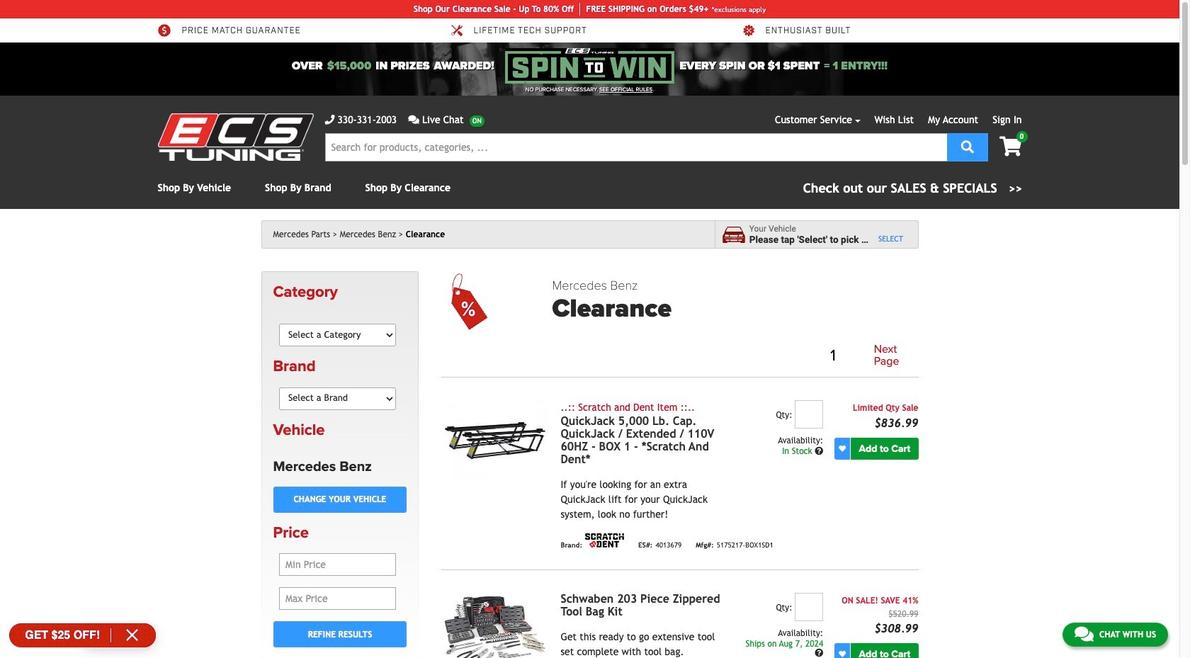Task type: locate. For each thing, give the bounding box(es) containing it.
1 vertical spatial question circle image
[[815, 649, 824, 658]]

Max Price number field
[[279, 588, 396, 610]]

search image
[[962, 140, 974, 153]]

None number field
[[795, 400, 824, 429], [795, 593, 824, 621], [795, 400, 824, 429], [795, 593, 824, 621]]

add to wish list image
[[839, 651, 846, 658]]

question circle image left add to wish list icon
[[815, 447, 824, 456]]

question circle image left add to wish list image
[[815, 649, 824, 658]]

question circle image
[[815, 447, 824, 456], [815, 649, 824, 658]]

es#4013679 - 5175217-box1sd1 - quickjack 5,000 lb. cap. quickjack / extended / 110v 60hz - box 1 - *scratch and dent* - if you're looking for an extra quickjack lift for your quickjack system, look no further! - scratch & dent - audi bmw volkswagen mercedes benz mini porsche image
[[442, 400, 550, 481]]

phone image
[[325, 115, 335, 125]]

shopping cart image
[[1000, 137, 1022, 157]]

Search text field
[[325, 133, 947, 162]]

0 vertical spatial question circle image
[[815, 447, 824, 456]]



Task type: describe. For each thing, give the bounding box(es) containing it.
Min Price number field
[[279, 554, 396, 576]]

ecs tuning image
[[158, 113, 314, 161]]

scratch & dent - corporate logo image
[[585, 534, 624, 548]]

add to wish list image
[[839, 445, 846, 452]]

ecs tuning 'spin to win' contest logo image
[[506, 48, 674, 84]]

es#2996482 - 014121sch01akt2 - schwaben 203 piece zippered tool bag kit  - get this ready to go extensive tool set complete with tool bag. - schwaben - audi bmw volkswagen mercedes benz mini porsche image
[[442, 593, 550, 658]]

1 question circle image from the top
[[815, 447, 824, 456]]

comments image
[[408, 115, 420, 125]]

paginated product list navigation navigation
[[552, 341, 919, 371]]

2 question circle image from the top
[[815, 649, 824, 658]]



Task type: vqa. For each thing, say whether or not it's contained in the screenshot.
'NO'
no



